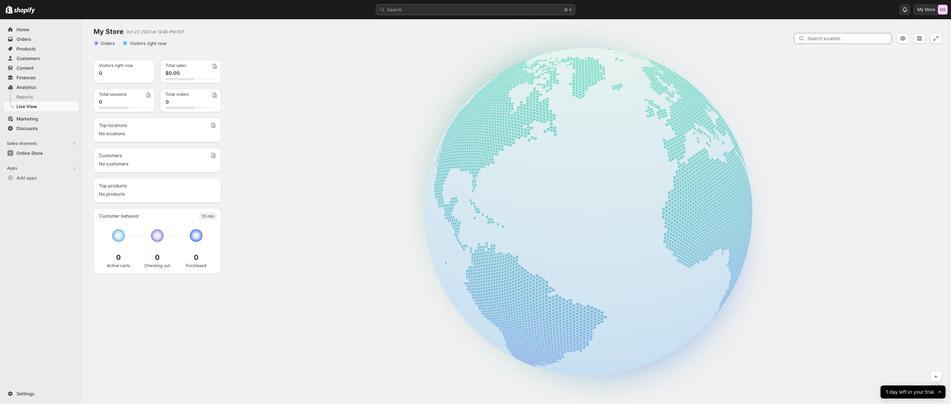 Task type: locate. For each thing, give the bounding box(es) containing it.
content
[[17, 65, 34, 71]]

content link
[[4, 63, 78, 73]]

my store
[[917, 7, 935, 12]]

checking
[[144, 263, 163, 268]]

1 vertical spatial top
[[99, 183, 107, 189]]

0 vertical spatial store
[[925, 7, 935, 12]]

no for no customers
[[99, 161, 105, 167]]

right
[[147, 41, 157, 46], [115, 63, 124, 68]]

0 vertical spatial my
[[917, 7, 924, 12]]

0 horizontal spatial store
[[31, 151, 43, 156]]

no up customer
[[99, 192, 105, 197]]

customers up no customers
[[99, 153, 122, 159]]

total up $0.00
[[166, 63, 175, 68]]

my
[[917, 7, 924, 12], [94, 28, 104, 36]]

now inside visitors right now 0
[[125, 63, 133, 68]]

0 up checking
[[155, 254, 160, 262]]

0 vertical spatial locations
[[108, 123, 127, 128]]

view
[[26, 104, 37, 109]]

visitors down '27,'
[[130, 41, 146, 46]]

home
[[17, 27, 29, 32]]

0 vertical spatial no
[[99, 131, 105, 136]]

active
[[107, 263, 119, 268]]

2 vertical spatial no
[[99, 192, 105, 197]]

total for total sales
[[166, 63, 175, 68]]

10
[[201, 214, 206, 219]]

total orders
[[166, 92, 189, 97]]

1 vertical spatial visitors
[[99, 63, 114, 68]]

0
[[99, 70, 102, 76], [99, 99, 102, 105], [166, 99, 169, 105], [116, 254, 121, 262], [155, 254, 160, 262], [194, 254, 198, 262]]

right for visitors right now
[[147, 41, 157, 46]]

add apps button
[[4, 173, 78, 183]]

out
[[164, 263, 170, 268]]

right down at
[[147, 41, 157, 46]]

store down sales channels button
[[31, 151, 43, 156]]

products link
[[4, 44, 78, 54]]

0 up total sessions
[[99, 70, 102, 76]]

orders up visitors right now 0
[[100, 41, 115, 46]]

⌘
[[564, 7, 568, 12]]

analytics link
[[4, 83, 78, 92]]

0 horizontal spatial right
[[115, 63, 124, 68]]

store inside online store link
[[31, 151, 43, 156]]

online
[[17, 151, 30, 156]]

total sessions
[[99, 92, 127, 97]]

online store button
[[0, 149, 83, 158]]

day
[[889, 389, 898, 396]]

my store image
[[938, 5, 948, 14]]

0 vertical spatial products
[[108, 183, 127, 189]]

customers link
[[4, 54, 78, 63]]

products
[[108, 183, 127, 189], [106, 192, 125, 197]]

Search location text field
[[808, 33, 892, 44]]

1 horizontal spatial now
[[158, 41, 167, 46]]

0 horizontal spatial shopify image
[[6, 5, 13, 14]]

total
[[166, 63, 175, 68], [99, 92, 109, 97], [166, 92, 175, 97]]

channels
[[19, 141, 37, 146]]

1
[[886, 389, 888, 396]]

oct
[[126, 29, 133, 34]]

now down visitors right now
[[125, 63, 133, 68]]

locations
[[108, 123, 127, 128], [106, 131, 125, 136]]

1 vertical spatial locations
[[106, 131, 125, 136]]

no
[[99, 131, 105, 136], [99, 161, 105, 167], [99, 192, 105, 197]]

locations for top locations
[[108, 123, 127, 128]]

top for top products no products
[[99, 183, 107, 189]]

products down customers
[[108, 183, 127, 189]]

top products no products
[[99, 183, 127, 197]]

no down top locations
[[99, 131, 105, 136]]

products up customer behavior
[[106, 192, 125, 197]]

total left sessions
[[99, 92, 109, 97]]

locations up the no locations
[[108, 123, 127, 128]]

top
[[99, 123, 107, 128], [99, 183, 107, 189]]

1 top from the top
[[99, 123, 107, 128]]

3 no from the top
[[99, 192, 105, 197]]

1 horizontal spatial right
[[147, 41, 157, 46]]

now down 12:40 on the top left of the page
[[158, 41, 167, 46]]

2 horizontal spatial store
[[925, 7, 935, 12]]

live view link
[[4, 102, 78, 111]]

visitors
[[130, 41, 146, 46], [99, 63, 114, 68]]

right inside visitors right now 0
[[115, 63, 124, 68]]

store
[[925, 7, 935, 12], [105, 28, 124, 36], [31, 151, 43, 156]]

sales channels
[[7, 141, 37, 146]]

my left oct
[[94, 28, 104, 36]]

top inside top products no products
[[99, 183, 107, 189]]

total left orders
[[166, 92, 175, 97]]

2 vertical spatial store
[[31, 151, 43, 156]]

store for my store
[[925, 7, 935, 12]]

2 top from the top
[[99, 183, 107, 189]]

1 vertical spatial right
[[115, 63, 124, 68]]

visitors for visitors right now
[[130, 41, 146, 46]]

0 horizontal spatial visitors
[[99, 63, 114, 68]]

visitors inside visitors right now 0
[[99, 63, 114, 68]]

locations down top locations
[[106, 131, 125, 136]]

carts
[[120, 263, 130, 268]]

locations for no locations
[[106, 131, 125, 136]]

1 horizontal spatial my
[[917, 7, 924, 12]]

store left oct
[[105, 28, 124, 36]]

no left customers
[[99, 161, 105, 167]]

now
[[158, 41, 167, 46], [125, 63, 133, 68]]

orders down home
[[17, 36, 31, 42]]

home link
[[4, 25, 78, 34]]

visitors right now 0
[[99, 63, 133, 76]]

shopify image
[[6, 5, 13, 14], [14, 7, 35, 14]]

reports
[[17, 94, 33, 100]]

0 horizontal spatial now
[[125, 63, 133, 68]]

2 no from the top
[[99, 161, 105, 167]]

live
[[17, 104, 25, 109]]

discounts link
[[4, 124, 78, 133]]

0 inside 0 purchased
[[194, 254, 198, 262]]

1 vertical spatial my
[[94, 28, 104, 36]]

at
[[152, 29, 156, 34]]

settings
[[17, 392, 34, 397]]

1 vertical spatial products
[[106, 192, 125, 197]]

0 vertical spatial now
[[158, 41, 167, 46]]

0 vertical spatial visitors
[[130, 41, 146, 46]]

trial
[[925, 389, 934, 396]]

now for visitors right now 0
[[125, 63, 133, 68]]

apps button
[[4, 164, 78, 173]]

min
[[207, 214, 214, 219]]

0 inside 0 active carts
[[116, 254, 121, 262]]

27,
[[134, 29, 140, 34]]

sales
[[176, 63, 186, 68]]

0 active carts
[[107, 254, 130, 268]]

1 horizontal spatial visitors
[[130, 41, 146, 46]]

products
[[17, 46, 36, 52]]

0 up purchased
[[194, 254, 198, 262]]

total for total sessions
[[99, 92, 109, 97]]

1 vertical spatial now
[[125, 63, 133, 68]]

0 vertical spatial right
[[147, 41, 157, 46]]

0 horizontal spatial my
[[94, 28, 104, 36]]

1 vertical spatial customers
[[99, 153, 122, 159]]

1 vertical spatial no
[[99, 161, 105, 167]]

behavior
[[121, 214, 139, 219]]

my left the my store icon
[[917, 7, 924, 12]]

0 down total sessions
[[99, 99, 102, 105]]

1 horizontal spatial store
[[105, 28, 124, 36]]

0 purchased
[[186, 254, 206, 268]]

0 vertical spatial top
[[99, 123, 107, 128]]

top down no customers
[[99, 183, 107, 189]]

customers down products at the top left
[[17, 56, 40, 61]]

top up the no locations
[[99, 123, 107, 128]]

0 horizontal spatial orders
[[17, 36, 31, 42]]

no inside top products no products
[[99, 192, 105, 197]]

12:40
[[157, 29, 168, 34]]

left
[[899, 389, 907, 396]]

reports link
[[4, 92, 78, 102]]

pm
[[169, 29, 176, 34]]

store left the my store icon
[[925, 7, 935, 12]]

live view
[[17, 104, 37, 109]]

top locations
[[99, 123, 127, 128]]

10 min
[[201, 214, 214, 219]]

visitors up total sessions
[[99, 63, 114, 68]]

apps
[[26, 175, 37, 181]]

1 no from the top
[[99, 131, 105, 136]]

0 up active
[[116, 254, 121, 262]]

orders
[[17, 36, 31, 42], [100, 41, 115, 46]]

finances
[[17, 75, 36, 80]]

customers
[[17, 56, 40, 61], [99, 153, 122, 159]]

1 vertical spatial store
[[105, 28, 124, 36]]

add apps
[[17, 175, 37, 181]]

right up sessions
[[115, 63, 124, 68]]

0 vertical spatial customers
[[17, 56, 40, 61]]



Task type: vqa. For each thing, say whether or not it's contained in the screenshot.
"trial"
yes



Task type: describe. For each thing, give the bounding box(es) containing it.
1 day left in your trial button
[[880, 386, 946, 399]]

customer
[[99, 214, 120, 219]]

orders link
[[4, 34, 78, 44]]

⌘ k
[[564, 7, 572, 12]]

visitors for visitors right now 0
[[99, 63, 114, 68]]

0 inside '0 checking out'
[[155, 254, 160, 262]]

0 checking out
[[144, 254, 170, 268]]

marketing
[[17, 116, 38, 122]]

0 down total orders
[[166, 99, 169, 105]]

1 horizontal spatial customers
[[99, 153, 122, 159]]

1 horizontal spatial shopify image
[[14, 7, 35, 14]]

my for my store oct 27, 2023 at 12:40 pm edt
[[94, 28, 104, 36]]

marketing link
[[4, 114, 78, 124]]

analytics
[[17, 85, 36, 90]]

customers
[[106, 161, 128, 167]]

in
[[908, 389, 912, 396]]

visitors right now
[[130, 41, 167, 46]]

0 inside visitors right now 0
[[99, 70, 102, 76]]

finances link
[[4, 73, 78, 83]]

your
[[913, 389, 924, 396]]

sessions
[[110, 92, 127, 97]]

0 horizontal spatial customers
[[17, 56, 40, 61]]

customer behavior
[[99, 214, 139, 219]]

my store oct 27, 2023 at 12:40 pm edt
[[94, 28, 185, 36]]

no for no locations
[[99, 131, 105, 136]]

search
[[387, 7, 402, 12]]

orders
[[176, 92, 189, 97]]

no locations
[[99, 131, 125, 136]]

online store
[[17, 151, 43, 156]]

1 horizontal spatial orders
[[100, 41, 115, 46]]

total for total orders
[[166, 92, 175, 97]]

right for visitors right now 0
[[115, 63, 124, 68]]

settings link
[[4, 390, 78, 399]]

2023
[[141, 29, 151, 34]]

total sales
[[166, 63, 186, 68]]

top for top locations
[[99, 123, 107, 128]]

1 day left in your trial
[[886, 389, 934, 396]]

now for visitors right now
[[158, 41, 167, 46]]

apps
[[7, 166, 17, 171]]

$0.00
[[166, 70, 180, 76]]

my for my store
[[917, 7, 924, 12]]

purchased
[[186, 263, 206, 268]]

online store link
[[4, 149, 78, 158]]

store for my store oct 27, 2023 at 12:40 pm edt
[[105, 28, 124, 36]]

edt
[[177, 29, 185, 34]]

add
[[17, 175, 25, 181]]

sales channels button
[[4, 139, 78, 149]]

no customers
[[99, 161, 128, 167]]

store for online store
[[31, 151, 43, 156]]

k
[[569, 7, 572, 12]]

sales
[[7, 141, 18, 146]]

discounts
[[17, 126, 38, 131]]



